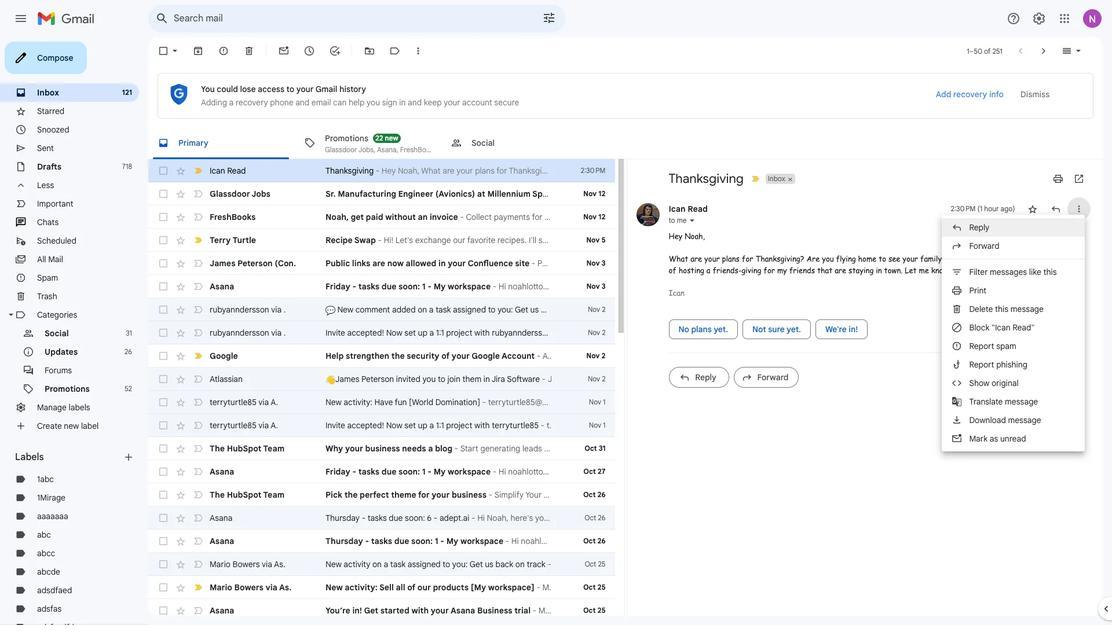 Task type: locate. For each thing, give the bounding box(es) containing it.
the for why your business needs a blog -
[[210, 444, 225, 454]]

👋 image
[[326, 375, 335, 385]]

2 yet. from the left
[[787, 324, 801, 335]]

starred link
[[37, 106, 64, 116]]

2 a. from the top
[[271, 420, 278, 431]]

0 vertical spatial set
[[404, 328, 416, 338]]

me right let
[[919, 265, 929, 275]]

1 vertical spatial ican read
[[669, 204, 708, 214]]

due down now
[[382, 281, 396, 292]]

1 12 from the top
[[598, 189, 606, 198]]

26 for pick the perfect theme for your business -
[[597, 491, 606, 499]]

move to image
[[364, 45, 375, 57]]

nov 1
[[589, 398, 606, 407], [589, 421, 606, 430]]

up up "security"
[[418, 328, 427, 338]]

main menu image
[[14, 12, 28, 25]]

1 nov 3 from the top
[[586, 259, 606, 268]]

7 row from the top
[[148, 298, 615, 321]]

1 vertical spatial the hubspot team
[[210, 490, 284, 500]]

without
[[385, 212, 416, 222]]

12 right systems, on the top of the page
[[598, 189, 606, 198]]

2:30 pm (1 hour ago) cell
[[951, 203, 1015, 215]]

oct 25
[[585, 560, 606, 569], [583, 583, 606, 592], [583, 606, 606, 615]]

glassdoor for glassdoor jobs
[[210, 189, 250, 199]]

2 google from the left
[[472, 351, 500, 361]]

1 up from the top
[[418, 328, 427, 338]]

primary tab
[[148, 127, 294, 159]]

12 for glassdoor jobs
[[598, 189, 606, 198]]

forums link
[[45, 365, 72, 376]]

social tab
[[441, 127, 587, 159]]

26 for thursday - tasks due soon: 1 - my workspace -
[[597, 537, 606, 546]]

in left los
[[737, 189, 745, 199]]

1 hubspot from the top
[[227, 444, 261, 454]]

a inside you could lose access to your gmail history adding a recovery phone and email can help you sign in and keep your account secure
[[229, 97, 234, 108]]

5
[[601, 236, 606, 244]]

task up invite accepted! now set up a 1:1 project with rubyanndersson
[[436, 305, 451, 315]]

in up filter messages like this
[[1009, 254, 1015, 264]]

thanksgiving for thanksgiving
[[669, 171, 744, 186]]

0 vertical spatial activity:
[[344, 397, 372, 408]]

the hubspot team
[[210, 444, 284, 454], [210, 490, 284, 500]]

inbox inside labels navigation
[[37, 87, 59, 98]]

message for download message
[[1008, 415, 1041, 426]]

0 vertical spatial team
[[263, 444, 284, 454]]

glassdoor for glassdoor jobs, asana, freshbooks, atlassian, glassdoor
[[325, 145, 357, 154]]

0 vertical spatial report
[[969, 341, 994, 352]]

27
[[598, 467, 606, 476]]

2 thursday from the top
[[326, 536, 363, 547]]

swap
[[354, 235, 376, 246]]

2 the hubspot team from the top
[[210, 490, 284, 500]]

products
[[433, 583, 469, 593]]

new activity on a task assigned to you: get us back on track -
[[326, 559, 553, 570]]

0 vertical spatial thursday
[[326, 513, 360, 524]]

glassdoor right the atlassian,
[[472, 145, 504, 154]]

sr. manufacturing engineer (avionics) at millennium space systems, a boeing company and 8 more jobs in los angeles, ca for you. apply now.
[[326, 189, 889, 199]]

0 vertical spatial up
[[418, 328, 427, 338]]

promotions
[[325, 133, 368, 143], [45, 384, 90, 394]]

in right sign
[[399, 97, 406, 108]]

1 vertical spatial forward
[[757, 372, 789, 383]]

new inside tab
[[385, 134, 398, 142]]

in! right we're
[[849, 324, 858, 335]]

terry turtle
[[210, 235, 256, 246]]

0 vertical spatial hubspot
[[227, 444, 261, 454]]

to inside you could lose access to your gmail history adding a recovery phone and email can help you sign in and keep your account secure
[[286, 84, 294, 94]]

mario for new activity on a task assigned to you: get us back on track -
[[210, 559, 231, 570]]

rubyanndersson down the james peterson (con.
[[210, 305, 269, 315]]

1 a. from the top
[[271, 397, 278, 408]]

1 50 of 251
[[967, 47, 1002, 55]]

inbox
[[37, 87, 59, 98], [768, 174, 785, 183]]

up for terryturtle85
[[418, 420, 427, 431]]

in right "allowed"
[[438, 258, 446, 269]]

0 vertical spatial rubyanndersson via .
[[210, 305, 286, 315]]

2 mario bowers via as. from the top
[[210, 583, 292, 593]]

activity: down activity
[[345, 583, 378, 593]]

ican down primary tab
[[210, 166, 225, 176]]

12 down a
[[598, 213, 606, 221]]

recipe swap -
[[326, 235, 384, 246]]

a down could
[[229, 97, 234, 108]]

1:1 up blog
[[436, 420, 444, 431]]

0 vertical spatial track
[[572, 305, 591, 315]]

1 vertical spatial nov 1
[[589, 421, 606, 430]]

2 friday - tasks due soon: 1 - my workspace - from the top
[[326, 467, 499, 477]]

4 row from the top
[[148, 229, 615, 252]]

oct for friday - tasks due soon: 1 - my workspace -
[[583, 467, 596, 476]]

oct for thursday - tasks due soon: 6 - adept.ai -
[[585, 514, 596, 522]]

1mirage link
[[37, 493, 65, 503]]

read
[[227, 166, 246, 176], [688, 204, 708, 214]]

row containing terry turtle
[[148, 229, 615, 252]]

1 vertical spatial the
[[344, 490, 358, 500]]

hour
[[984, 204, 999, 213]]

1 horizontal spatial me
[[919, 265, 929, 275]]

1 vertical spatial business
[[452, 490, 487, 500]]

you: up products
[[452, 559, 468, 570]]

or
[[944, 254, 952, 264]]

read up glassdoor jobs
[[227, 166, 246, 176]]

sent
[[37, 143, 54, 153]]

you right "invited"
[[422, 374, 436, 385]]

los
[[747, 189, 761, 199]]

with for terryturtle85
[[474, 420, 490, 431]]

0 horizontal spatial ican read
[[210, 166, 246, 176]]

your
[[296, 84, 314, 94], [444, 97, 460, 108], [704, 254, 720, 264], [903, 254, 918, 264], [448, 258, 466, 269], [452, 351, 470, 361], [345, 444, 363, 454], [432, 490, 450, 500], [431, 606, 449, 616]]

know.
[[931, 265, 950, 275]]

1 vertical spatial invite
[[326, 420, 345, 431]]

2 vertical spatial my
[[446, 536, 458, 547]]

in! inside row
[[352, 606, 362, 616]]

james for james peterson invited you to join them in jira software
[[335, 374, 359, 385]]

1 vertical spatial friday - tasks due soon: 1 - my workspace -
[[326, 467, 499, 477]]

1 vertical spatial oct 25
[[583, 583, 606, 592]]

noah, left get
[[326, 212, 349, 222]]

1 horizontal spatial task
[[436, 305, 451, 315]]

1:1 up help strengthen the security of your google account -
[[436, 328, 444, 338]]

0 horizontal spatial business
[[365, 444, 400, 454]]

labels image
[[389, 45, 401, 57]]

1 vertical spatial .
[[284, 328, 286, 338]]

new inside labels navigation
[[64, 421, 79, 431]]

the
[[391, 351, 405, 361], [344, 490, 358, 500]]

activity
[[344, 559, 370, 570]]

like
[[1029, 267, 1041, 277]]

a up help strengthen the security of your google account -
[[429, 328, 434, 338]]

2 friday from the top
[[326, 467, 350, 477]]

1 vertical spatial my
[[434, 467, 446, 477]]

inbox inside button
[[768, 174, 785, 183]]

activity: left have
[[344, 397, 372, 408]]

thursday for thursday - tasks due soon: 6 - adept.ai -
[[326, 513, 360, 524]]

2 . from the top
[[284, 328, 286, 338]]

a left blog
[[428, 444, 433, 454]]

2 now from the top
[[386, 420, 402, 431]]

delete this message
[[969, 304, 1044, 314]]

(con.
[[275, 258, 296, 269]]

friday - tasks due soon: 1 - my workspace - for nov 3
[[326, 281, 499, 292]]

0 vertical spatial assigned
[[453, 305, 486, 315]]

get
[[515, 305, 528, 315], [470, 559, 483, 570], [364, 606, 378, 616]]

nov 5
[[586, 236, 606, 244]]

invite accepted! now set up a 1:1 project with rubyanndersson link
[[326, 327, 551, 339]]

2 the from the top
[[210, 490, 225, 500]]

0 vertical spatial plans
[[722, 254, 740, 264]]

2 3 from the top
[[602, 282, 606, 291]]

due down the "why your business needs a blog -"
[[382, 467, 396, 477]]

0 horizontal spatial noah,
[[326, 212, 349, 222]]

1:1 for rubyanndersson
[[436, 328, 444, 338]]

1 friday - tasks due soon: 1 - my workspace - from the top
[[326, 281, 499, 292]]

2 vertical spatial you
[[422, 374, 436, 385]]

thanksgiving down jobs,
[[326, 166, 374, 176]]

peterson up have
[[361, 374, 394, 385]]

important
[[37, 199, 73, 209]]

1 now from the top
[[386, 328, 402, 338]]

0 horizontal spatial me
[[677, 216, 687, 225]]

me left the show details icon
[[677, 216, 687, 225]]

james down help
[[335, 374, 359, 385]]

project for rubyanndersson
[[446, 328, 472, 338]]

to left see
[[879, 254, 886, 264]]

tab list
[[148, 127, 1103, 159]]

yet. inside button
[[714, 324, 728, 335]]

millennium
[[487, 189, 530, 199]]

2 1:1 from the top
[[436, 420, 444, 431]]

1 horizontal spatial new
[[385, 134, 398, 142]]

of down what
[[669, 265, 676, 275]]

2 team from the top
[[263, 490, 284, 500]]

yet. inside button
[[787, 324, 801, 335]]

1 horizontal spatial noah,
[[685, 231, 705, 242]]

31 inside thanksgiving main content
[[599, 444, 606, 453]]

you inside what are your plans for thanksgiving? are you flying home to see your family or are you staying in town? i'm thinking of hosting a friends-giving for my friends that are staying in town. let me know.
[[968, 254, 980, 264]]

for right theme
[[418, 490, 430, 500]]

nov 1 for new activity: have fun [world domination] -
[[589, 398, 606, 407]]

1 vertical spatial the
[[210, 490, 225, 500]]

6
[[427, 513, 432, 524]]

1 vertical spatial as.
[[279, 583, 292, 593]]

ican
[[210, 166, 225, 176], [669, 204, 686, 214], [669, 288, 684, 298]]

0 vertical spatial as.
[[274, 559, 285, 570]]

get left started
[[364, 606, 378, 616]]

us up [my
[[485, 559, 493, 570]]

in!
[[849, 324, 858, 335], [352, 606, 362, 616]]

0 vertical spatial 3
[[602, 259, 606, 268]]

2 hubspot from the top
[[227, 490, 261, 500]]

thanksgiving inside row
[[326, 166, 374, 176]]

to up hey
[[669, 216, 675, 225]]

project down domination]
[[446, 420, 472, 431]]

1 invite from the top
[[326, 328, 345, 338]]

2:30 pm for 2:30 pm
[[581, 166, 606, 175]]

None checkbox
[[158, 188, 169, 200], [158, 327, 169, 339], [158, 582, 169, 594], [158, 605, 169, 617], [158, 188, 169, 200], [158, 327, 169, 339], [158, 582, 169, 594], [158, 605, 169, 617]]

forward inside forward link
[[757, 372, 789, 383]]

an
[[418, 212, 428, 222]]

0 vertical spatial 25
[[598, 560, 606, 569]]

oct for new activity on a task assigned to you: get us back on track -
[[585, 560, 596, 569]]

business left needs
[[365, 444, 400, 454]]

thursday up activity
[[326, 536, 363, 547]]

0 vertical spatial nov 12
[[583, 189, 606, 198]]

promotions up manage labels
[[45, 384, 90, 394]]

0 vertical spatial my
[[434, 281, 446, 292]]

create new label link
[[37, 421, 99, 431]]

business
[[365, 444, 400, 454], [452, 490, 487, 500]]

boeing
[[604, 189, 631, 199]]

None checkbox
[[158, 45, 169, 57], [158, 165, 169, 177], [158, 211, 169, 223], [158, 235, 169, 246], [158, 258, 169, 269], [158, 281, 169, 292], [158, 304, 169, 316], [158, 350, 169, 362], [158, 374, 169, 385], [158, 397, 169, 408], [158, 420, 169, 431], [158, 443, 169, 455], [158, 466, 169, 478], [158, 489, 169, 501], [158, 513, 169, 524], [158, 536, 169, 547], [158, 559, 169, 570], [158, 45, 169, 57], [158, 165, 169, 177], [158, 211, 169, 223], [158, 235, 169, 246], [158, 258, 169, 269], [158, 281, 169, 292], [158, 304, 169, 316], [158, 350, 169, 362], [158, 374, 169, 385], [158, 397, 169, 408], [158, 420, 169, 431], [158, 443, 169, 455], [158, 466, 169, 478], [158, 489, 169, 501], [158, 513, 169, 524], [158, 536, 169, 547], [158, 559, 169, 570]]

1 vertical spatial nov 12
[[583, 213, 606, 221]]

1 set from the top
[[404, 328, 416, 338]]

nov 3 for public links are now allowed in your confluence site -
[[586, 259, 606, 268]]

2 rubyanndersson via . from the top
[[210, 328, 286, 338]]

your down new activity: sell all of our products [my workspace] -
[[431, 606, 449, 616]]

manufacturing
[[338, 189, 396, 199]]

(avionics)
[[435, 189, 475, 199]]

1 vertical spatial thursday
[[326, 536, 363, 547]]

labels
[[69, 403, 90, 413]]

12 row from the top
[[148, 414, 615, 437]]

1 vertical spatial 31
[[599, 444, 606, 453]]

glassdoor up thanksgiving -
[[325, 145, 357, 154]]

in! inside button
[[849, 324, 858, 335]]

1 horizontal spatial thanksgiving
[[669, 171, 744, 186]]

1 vertical spatial report
[[969, 360, 994, 370]]

1 vertical spatial back
[[495, 559, 513, 570]]

new for new comment added on a task assigned to you: get us back on track
[[337, 305, 353, 315]]

james down the terry
[[210, 258, 235, 269]]

invite for invite accepted! now set up a 1:1 project with terryturtle85 -
[[326, 420, 345, 431]]

oct 26
[[583, 491, 606, 499], [585, 514, 606, 522], [583, 537, 606, 546]]

1 horizontal spatial forward
[[969, 241, 999, 251]]

now
[[386, 328, 402, 338], [386, 420, 402, 431]]

2 set from the top
[[404, 420, 416, 431]]

2 terryturtle85 via a. from the top
[[210, 420, 278, 431]]

friday for nov 3
[[326, 281, 350, 292]]

in left jira
[[483, 374, 490, 385]]

1 vertical spatial rubyanndersson via .
[[210, 328, 286, 338]]

1 . from the top
[[284, 305, 286, 315]]

mario bowers via as. for new activity: sell all of our products [my workspace]
[[210, 583, 292, 593]]

31 up 27
[[599, 444, 606, 453]]

you: up account
[[498, 305, 513, 315]]

get down site
[[515, 305, 528, 315]]

thursday
[[326, 513, 360, 524], [326, 536, 363, 547]]

recovery inside you could lose access to your gmail history adding a recovery phone and email can help you sign in and keep your account secure
[[236, 97, 268, 108]]

0 vertical spatial read
[[227, 166, 246, 176]]

project for terryturtle85
[[446, 420, 472, 431]]

block "ican read"
[[969, 323, 1035, 333]]

1 horizontal spatial yet.
[[787, 324, 801, 335]]

0 vertical spatial peterson
[[238, 258, 273, 269]]

software
[[507, 374, 540, 385]]

settings image
[[1032, 12, 1046, 25]]

1 the hubspot team from the top
[[210, 444, 284, 454]]

labels heading
[[15, 452, 123, 463]]

older image
[[1038, 45, 1049, 57]]

rubyanndersson
[[210, 305, 269, 315], [210, 328, 269, 338], [492, 328, 551, 338]]

0 vertical spatial bowers
[[233, 559, 260, 570]]

task up all
[[390, 559, 406, 570]]

2 nov 1 from the top
[[589, 421, 606, 430]]

0 vertical spatial this
[[1043, 267, 1057, 277]]

1 vertical spatial james
[[335, 374, 359, 385]]

10 row from the top
[[148, 368, 615, 391]]

0 vertical spatial promotions
[[325, 133, 368, 143]]

of right 50
[[984, 47, 991, 55]]

5 row from the top
[[148, 252, 615, 275]]

message up read"
[[1011, 304, 1044, 314]]

2 nov 12 from the top
[[583, 213, 606, 221]]

trial
[[514, 606, 531, 616]]

1 vertical spatial bowers
[[234, 583, 263, 593]]

abcc
[[37, 548, 55, 559]]

peterson for invited
[[361, 374, 394, 385]]

friday - tasks due soon: 1 - my workspace - up added
[[326, 281, 499, 292]]

1abc link
[[37, 474, 54, 485]]

angeles,
[[763, 189, 797, 199]]

31 inside labels navigation
[[126, 329, 132, 338]]

at
[[477, 189, 485, 199]]

that
[[817, 265, 832, 275]]

1 nov 12 from the top
[[583, 189, 606, 198]]

me inside what are your plans for thanksgiving? are you flying home to see your family or are you staying in town? i'm thinking of hosting a friends-giving for my friends that are staying in town. let me know.
[[919, 265, 929, 275]]

info
[[989, 89, 1004, 100]]

not starred image
[[1027, 203, 1038, 215]]

are inside row
[[372, 258, 385, 269]]

my for nov 3
[[434, 281, 446, 292]]

rubyanndersson for new comment added on a task assigned to you: get us back on track link
[[210, 305, 269, 315]]

snooze image
[[303, 45, 315, 57]]

all mail link
[[37, 254, 63, 265]]

25 for new activity: sell all of our products [my workspace] -
[[597, 583, 606, 592]]

1 vertical spatial peterson
[[361, 374, 394, 385]]

0 horizontal spatial new
[[64, 421, 79, 431]]

friday
[[326, 281, 350, 292], [326, 467, 350, 477]]

1 horizontal spatial peterson
[[361, 374, 394, 385]]

new
[[385, 134, 398, 142], [64, 421, 79, 431]]

1 accepted! from the top
[[347, 328, 384, 338]]

1 team from the top
[[263, 444, 284, 454]]

promotions up jobs,
[[325, 133, 368, 143]]

the hubspot team for why
[[210, 444, 284, 454]]

rubyanndersson via . for invite accepted! now set up a 1:1 project with rubyanndersson link
[[210, 328, 286, 338]]

new left activity
[[326, 559, 342, 570]]

read"
[[1012, 323, 1035, 333]]

2 project from the top
[[446, 420, 472, 431]]

menu containing reply
[[941, 215, 1085, 452]]

1 vertical spatial project
[[446, 420, 472, 431]]

invite for invite accepted! now set up a 1:1 project with rubyanndersson
[[326, 328, 345, 338]]

row
[[148, 159, 615, 182], [148, 182, 889, 206], [148, 206, 615, 229], [148, 229, 615, 252], [148, 252, 615, 275], [148, 275, 615, 298], [148, 298, 615, 321], [148, 321, 615, 345], [148, 345, 615, 368], [148, 368, 615, 391], [148, 391, 615, 414], [148, 414, 615, 437], [148, 437, 615, 460], [148, 460, 615, 484], [148, 484, 615, 507], [148, 507, 615, 530], [148, 530, 615, 553], [148, 553, 615, 576], [148, 576, 615, 599], [148, 599, 615, 623]]

staying down home
[[849, 265, 874, 275]]

1 the from the top
[[210, 444, 225, 454]]

to inside what are your plans for thanksgiving? are you flying home to see your family or are you staying in town? i'm thinking of hosting a friends-giving for my friends that are staying in town. let me know.
[[879, 254, 886, 264]]

thanksgiving up the more
[[669, 171, 744, 186]]

1 mario bowers via as. from the top
[[210, 559, 285, 570]]

and
[[295, 97, 309, 108], [408, 97, 422, 108], [673, 189, 688, 199]]

you up filter
[[968, 254, 980, 264]]

1 nov 1 from the top
[[589, 398, 606, 407]]

you left sign
[[367, 97, 380, 108]]

1 horizontal spatial glassdoor
[[325, 145, 357, 154]]

accepted! for invite accepted! now set up a 1:1 project with rubyanndersson
[[347, 328, 384, 338]]

1 vertical spatial message
[[1005, 397, 1038, 407]]

oct 26 for -
[[585, 514, 606, 522]]

0 horizontal spatial us
[[485, 559, 493, 570]]

ican read inside row
[[210, 166, 246, 176]]

2 up from the top
[[418, 420, 427, 431]]

terryturtle85 for new activity: have fun [world domination] -
[[210, 397, 256, 408]]

my down adept.ai at bottom
[[446, 536, 458, 547]]

3 for public links are now allowed in your confluence site -
[[602, 259, 606, 268]]

rubyanndersson via . up atlassian
[[210, 328, 286, 338]]

for up giving
[[742, 254, 753, 264]]

0 horizontal spatial you
[[367, 97, 380, 108]]

a. for new
[[271, 397, 278, 408]]

due down thursday - tasks due soon: 6 - adept.ai -
[[394, 536, 409, 547]]

0 vertical spatial mario bowers via as.
[[210, 559, 285, 570]]

workspace down adept.ai at bottom
[[460, 536, 503, 547]]

due down theme
[[389, 513, 403, 524]]

soon:
[[399, 281, 420, 292], [399, 467, 420, 477], [405, 513, 425, 524], [411, 536, 433, 547]]

a down [world
[[429, 420, 434, 431]]

row containing freshbooks
[[148, 206, 615, 229]]

plans up friends-
[[722, 254, 740, 264]]

1 horizontal spatial 31
[[599, 444, 606, 453]]

2:30 pm inside 2:30 pm (1 hour ago) cell
[[951, 204, 976, 213]]

abcde
[[37, 567, 60, 577]]

2 invite from the top
[[326, 420, 345, 431]]

recovery down 'lose' on the top left of the page
[[236, 97, 268, 108]]

0 vertical spatial me
[[677, 216, 687, 225]]

0 horizontal spatial 31
[[126, 329, 132, 338]]

1 1:1 from the top
[[436, 328, 444, 338]]

business up adept.ai at bottom
[[452, 490, 487, 500]]

💬 image
[[326, 306, 335, 315]]

1:1 for terryturtle85
[[436, 420, 444, 431]]

0 vertical spatial business
[[365, 444, 400, 454]]

0 vertical spatial james
[[210, 258, 235, 269]]

2 accepted! from the top
[[347, 420, 384, 431]]

message up 'unread' on the right bottom of page
[[1008, 415, 1041, 426]]

terryturtle85 for invite accepted! now set up a 1:1 project with terryturtle85 -
[[210, 420, 256, 431]]

1 report from the top
[[969, 341, 994, 352]]

recovery left info
[[953, 89, 987, 100]]

0 vertical spatial you:
[[498, 305, 513, 315]]

1 vertical spatial in!
[[352, 606, 362, 616]]

1 horizontal spatial get
[[470, 559, 483, 570]]

. for new comment added on a task assigned to you: get us back on track link
[[284, 305, 286, 315]]

ican read up glassdoor jobs
[[210, 166, 246, 176]]

26
[[124, 348, 132, 356], [597, 491, 606, 499], [598, 514, 606, 522], [597, 537, 606, 546]]

workspace up new comment added on a task assigned to you: get us back on track
[[448, 281, 491, 292]]

0 horizontal spatial 2:30 pm
[[581, 166, 606, 175]]

0 horizontal spatial peterson
[[238, 258, 273, 269]]

for right ca in the right of the page
[[812, 189, 824, 199]]

1 horizontal spatial social
[[471, 138, 495, 148]]

2 vertical spatial message
[[1008, 415, 1041, 426]]

team for pick
[[263, 490, 284, 500]]

3 for friday - tasks due soon: 1 - my workspace -
[[602, 282, 606, 291]]

secure
[[494, 97, 519, 108]]

1 horizontal spatial recovery
[[953, 89, 987, 100]]

0 vertical spatial the
[[210, 444, 225, 454]]

my down public links are now allowed in your confluence site - at top
[[434, 281, 446, 292]]

forward
[[969, 241, 999, 251], [757, 372, 789, 383]]

1 rubyanndersson via . from the top
[[210, 305, 286, 315]]

a right hosting
[[707, 265, 710, 275]]

rubyanndersson up account
[[492, 328, 551, 338]]

create new label
[[37, 421, 99, 431]]

1 horizontal spatial this
[[1043, 267, 1057, 277]]

1 vertical spatial mario bowers via as.
[[210, 583, 292, 593]]

1 thursday from the top
[[326, 513, 360, 524]]

1 row from the top
[[148, 159, 615, 182]]

to down confluence
[[488, 305, 496, 315]]

thinking
[[1055, 254, 1083, 264]]

2 row from the top
[[148, 182, 889, 206]]

set for rubyanndersson
[[404, 328, 416, 338]]

more
[[697, 189, 717, 199]]

1 3 from the top
[[602, 259, 606, 268]]

history
[[339, 84, 366, 94]]

oct
[[584, 444, 597, 453], [583, 467, 596, 476], [583, 491, 596, 499], [585, 514, 596, 522], [583, 537, 596, 546], [585, 560, 596, 569], [583, 583, 596, 592], [583, 606, 596, 615]]

1 vertical spatial now
[[386, 420, 402, 431]]

1 vertical spatial 2:30 pm
[[951, 204, 976, 213]]

0 vertical spatial with
[[474, 328, 490, 338]]

social right the atlassian,
[[471, 138, 495, 148]]

1 vertical spatial 1:1
[[436, 420, 444, 431]]

yet. for not sure yet.
[[787, 324, 801, 335]]

labels navigation
[[0, 37, 148, 626]]

1 vertical spatial friday
[[326, 467, 350, 477]]

a. for invite
[[271, 420, 278, 431]]

you inside you could lose access to your gmail history adding a recovery phone and email can help you sign in and keep your account secure
[[367, 97, 380, 108]]

reply inside menu
[[969, 222, 989, 233]]

as
[[990, 434, 998, 444]]

social link
[[45, 328, 69, 339]]

accepted! inside invite accepted! now set up a 1:1 project with rubyanndersson link
[[347, 328, 384, 338]]

1 horizontal spatial 2:30 pm
[[951, 204, 976, 213]]

menu
[[941, 215, 1085, 452]]

ican up to me
[[669, 204, 686, 214]]

the left "security"
[[391, 351, 405, 361]]

1 mario from the top
[[210, 559, 231, 570]]

public
[[326, 258, 350, 269]]

message up download message
[[1005, 397, 1038, 407]]

2 12 from the top
[[598, 213, 606, 221]]

1 yet. from the left
[[714, 324, 728, 335]]

toggle split pane mode image
[[1061, 45, 1073, 57]]

invite accepted! now set up a 1:1 project with terryturtle85 -
[[326, 420, 547, 431]]

in inside sr. manufacturing engineer (avionics) at millennium space systems, a boeing company and 8 more jobs in los angeles, ca for you. apply now. link
[[737, 189, 745, 199]]

glassdoor up freshbooks
[[210, 189, 250, 199]]

2 nov 3 from the top
[[586, 282, 606, 291]]

set for terryturtle85
[[404, 420, 416, 431]]

row containing ican read
[[148, 159, 615, 182]]

now down added
[[386, 328, 402, 338]]

domination]
[[435, 397, 480, 408]]

of
[[984, 47, 991, 55], [669, 265, 676, 275], [441, 351, 450, 361], [407, 583, 415, 593]]

nov 1 for invite accepted! now set up a 1:1 project with terryturtle85 -
[[589, 421, 606, 430]]

0 vertical spatial a.
[[271, 397, 278, 408]]

search mail image
[[152, 8, 173, 29]]

1 friday from the top
[[326, 281, 350, 292]]

glassdoor inside row
[[210, 189, 250, 199]]

invite up why
[[326, 420, 345, 431]]

get up [my
[[470, 559, 483, 570]]

report for report phishing
[[969, 360, 994, 370]]

0 vertical spatial get
[[515, 305, 528, 315]]

1 project from the top
[[446, 328, 472, 338]]

2 report from the top
[[969, 360, 994, 370]]

with down domination]
[[474, 420, 490, 431]]

accepted! down have
[[347, 420, 384, 431]]

a inside what are your plans for thanksgiving? are you flying home to see your family or are you staying in town? i'm thinking of hosting a friends-giving for my friends that are staying in town. let me know.
[[707, 265, 710, 275]]

1 horizontal spatial assigned
[[453, 305, 486, 315]]

[my
[[471, 583, 486, 593]]

8 row from the top
[[148, 321, 615, 345]]

2:30 pm for 2:30 pm (1 hour ago)
[[951, 204, 976, 213]]

nov 12 for freshbooks
[[583, 213, 606, 221]]

2 mario from the top
[[210, 583, 232, 593]]

categories
[[37, 310, 77, 320]]

new for 22
[[385, 134, 398, 142]]

1 horizontal spatial business
[[452, 490, 487, 500]]

new up you're
[[326, 583, 343, 593]]

None search field
[[148, 5, 565, 32]]

this up block "ican read"
[[995, 304, 1008, 314]]

pick
[[326, 490, 342, 500]]

1 terryturtle85 via a. from the top
[[210, 397, 278, 408]]

9 row from the top
[[148, 345, 615, 368]]

you
[[367, 97, 380, 108], [968, 254, 980, 264], [422, 374, 436, 385]]

3 row from the top
[[148, 206, 615, 229]]

as. for new activity: sell all of our products [my workspace]
[[279, 583, 292, 593]]

added
[[392, 305, 416, 315]]

0 horizontal spatial thanksgiving
[[326, 166, 374, 176]]



Task type: vqa. For each thing, say whether or not it's contained in the screenshot.
"Forward" to the left
yes



Task type: describe. For each thing, give the bounding box(es) containing it.
with for rubyanndersson
[[474, 328, 490, 338]]

activity: for sell
[[345, 583, 378, 593]]

2 horizontal spatial glassdoor
[[472, 145, 504, 154]]

your left confluence
[[448, 258, 466, 269]]

oct for new activity: sell all of our products [my workspace] -
[[583, 583, 596, 592]]

[world
[[409, 397, 433, 408]]

your up 6 at the left bottom
[[432, 490, 450, 500]]

site
[[515, 258, 529, 269]]

let
[[905, 265, 917, 275]]

19 row from the top
[[148, 576, 615, 599]]

1 horizontal spatial track
[[572, 305, 591, 315]]

spam link
[[37, 273, 58, 283]]

as. for new activity on a task assigned to you: get us back on track
[[274, 559, 285, 570]]

your up email
[[296, 84, 314, 94]]

what are your plans for thanksgiving? are you flying home to see your family or are you staying in town? i'm thinking of hosting a friends-giving for my friends that are staying in town. let me know.
[[669, 254, 1083, 275]]

11 row from the top
[[148, 391, 615, 414]]

atlassian
[[210, 374, 243, 385]]

718
[[122, 162, 132, 171]]

add to tasks image
[[329, 45, 341, 57]]

important link
[[37, 199, 73, 209]]

thanksgiving for thanksgiving -
[[326, 166, 374, 176]]

a up sell
[[384, 559, 388, 570]]

new for new activity: have fun [world domination] -
[[326, 397, 342, 408]]

thursday for thursday - tasks due soon: 1 - my workspace -
[[326, 536, 363, 547]]

Search mail text field
[[174, 13, 510, 24]]

2 vertical spatial oct 25
[[583, 606, 606, 615]]

confluence
[[468, 258, 513, 269]]

ca
[[799, 189, 810, 199]]

workspace for oct 27
[[448, 467, 491, 477]]

1 vertical spatial staying
[[849, 265, 874, 275]]

plans inside button
[[691, 324, 712, 335]]

pick the perfect theme for your business -
[[326, 490, 494, 500]]

1 horizontal spatial read
[[688, 204, 708, 214]]

more image
[[412, 45, 424, 57]]

18 row from the top
[[148, 553, 615, 576]]

invite accepted! now set up a 1:1 project with rubyanndersson
[[326, 328, 551, 338]]

categories link
[[37, 310, 77, 320]]

thanksgiving main content
[[148, 37, 1103, 626]]

add recovery info button
[[928, 84, 1012, 105]]

row containing glassdoor jobs
[[148, 182, 889, 206]]

soon: up the pick the perfect theme for your business -
[[399, 467, 420, 477]]

friends
[[789, 265, 815, 275]]

for inside sr. manufacturing engineer (avionics) at millennium space systems, a boeing company and 8 more jobs in los angeles, ca for you. apply now. link
[[812, 189, 824, 199]]

abc link
[[37, 530, 51, 540]]

0 horizontal spatial the
[[344, 490, 358, 500]]

are up hosting
[[690, 254, 702, 264]]

report for report spam
[[969, 341, 994, 352]]

show original
[[969, 378, 1019, 389]]

less
[[37, 180, 54, 191]]

rubyanndersson via . for new comment added on a task assigned to you: get us back on track link
[[210, 305, 286, 315]]

inbox for inbox button
[[768, 174, 785, 183]]

the hubspot team for pick
[[210, 490, 284, 500]]

hubspot for why
[[227, 444, 261, 454]]

report spam image
[[218, 45, 229, 57]]

archive image
[[192, 45, 204, 57]]

sure
[[768, 324, 785, 335]]

trash
[[37, 291, 57, 302]]

due for fifth row from the bottom of the thanksgiving main content
[[389, 513, 403, 524]]

add recovery info
[[936, 89, 1004, 100]]

delete image
[[243, 45, 255, 57]]

1 horizontal spatial you:
[[498, 305, 513, 315]]

print
[[969, 286, 986, 296]]

hubspot for pick
[[227, 490, 261, 500]]

menu inside thanksgiving main content
[[941, 215, 1085, 452]]

20 row from the top
[[148, 599, 615, 623]]

no plans yet.
[[679, 324, 728, 335]]

tasks up perfect
[[358, 467, 379, 477]]

ago)
[[1001, 204, 1015, 213]]

manage
[[37, 403, 67, 413]]

0 vertical spatial staying
[[982, 254, 1007, 264]]

0 horizontal spatial this
[[995, 304, 1008, 314]]

terryturtle85 via a. for invite accepted! now set up a 1:1 project with terryturtle85
[[210, 420, 278, 431]]

oct 26 for workspace
[[583, 537, 606, 546]]

your up let
[[903, 254, 918, 264]]

tasks up comment
[[358, 281, 379, 292]]

a up invite accepted! now set up a 1:1 project with rubyanndersson link
[[429, 305, 434, 315]]

oct for thursday - tasks due soon: 1 - my workspace -
[[583, 537, 596, 546]]

unread
[[1000, 434, 1026, 444]]

allowed
[[406, 258, 436, 269]]

recipe
[[326, 235, 353, 246]]

to up products
[[443, 559, 450, 570]]

workspace for oct 26
[[460, 536, 503, 547]]

17 row from the top
[[148, 530, 615, 553]]

bowers for new activity on a task assigned to you: get us back on track
[[233, 559, 260, 570]]

0 vertical spatial message
[[1011, 304, 1044, 314]]

gmail image
[[37, 7, 100, 30]]

message for translate message
[[1005, 397, 1038, 407]]

your up join
[[452, 351, 470, 361]]

my for oct 26
[[446, 536, 458, 547]]

26 inside labels navigation
[[124, 348, 132, 356]]

1 horizontal spatial back
[[541, 305, 559, 315]]

you're in! get started with your asana business trial -
[[326, 606, 538, 616]]

due for 14th row from the top
[[382, 467, 396, 477]]

hey
[[669, 231, 682, 242]]

1 horizontal spatial and
[[408, 97, 422, 108]]

your right keep
[[444, 97, 460, 108]]

1 horizontal spatial ican read
[[669, 204, 708, 214]]

filter messages like this
[[969, 267, 1057, 277]]

0 horizontal spatial assigned
[[408, 559, 441, 570]]

mario for new activity: sell all of our products [my workspace] -
[[210, 583, 232, 593]]

nov 12 for glassdoor jobs
[[583, 189, 606, 198]]

rubyanndersson for invite accepted! now set up a 1:1 project with rubyanndersson link
[[210, 328, 269, 338]]

inbox tip region
[[158, 73, 1093, 119]]

new activity: have fun [world domination] -
[[326, 397, 488, 408]]

16 row from the top
[[148, 507, 615, 530]]

show details image
[[689, 217, 696, 224]]

comment
[[355, 305, 390, 315]]

thanksgiving?
[[755, 254, 804, 264]]

plans inside what are your plans for thanksgiving? are you flying home to see your family or are you staying in town? i'm thinking of hosting a friends-giving for my friends that are staying in town. let me know.
[[722, 254, 740, 264]]

freshbooks,
[[400, 145, 439, 154]]

2 vertical spatial ican
[[669, 288, 684, 298]]

(1
[[977, 204, 982, 213]]

friday for oct 27
[[326, 467, 350, 477]]

team for why
[[263, 444, 284, 454]]

new for new activity: sell all of our products [my workspace] -
[[326, 583, 343, 593]]

due for 6th row from the top
[[382, 281, 396, 292]]

now for invite accepted! now set up a 1:1 project with terryturtle85 -
[[386, 420, 402, 431]]

james peterson (con.
[[210, 258, 296, 269]]

of right "security"
[[441, 351, 450, 361]]

25 for new activity on a task assigned to you: get us back on track -
[[598, 560, 606, 569]]

1 google from the left
[[210, 351, 238, 361]]

mario bowers via as. for new activity on a task assigned to you: get us back on track
[[210, 559, 285, 570]]

noah, get paid without an invoice -
[[326, 212, 466, 222]]

1 vertical spatial ican
[[669, 204, 686, 214]]

read inside row
[[227, 166, 246, 176]]

peterson for (con.
[[238, 258, 273, 269]]

2 horizontal spatial and
[[673, 189, 688, 199]]

adsfas link
[[37, 604, 62, 615]]

friends-
[[713, 265, 741, 275]]

thursday - tasks due soon: 6 - adept.ai -
[[326, 513, 477, 524]]

1abc
[[37, 474, 54, 485]]

labels
[[15, 452, 44, 463]]

14 row from the top
[[148, 460, 615, 484]]

12 for freshbooks
[[598, 213, 606, 221]]

tab list containing promotions
[[148, 127, 1103, 159]]

of inside what are your plans for thanksgiving? are you flying home to see your family or are you staying in town? i'm thinking of hosting a friends-giving for my friends that are staying in town. let me know.
[[669, 265, 676, 275]]

your right why
[[345, 444, 363, 454]]

advanced search options image
[[537, 6, 561, 30]]

6 row from the top
[[148, 275, 615, 298]]

aaaaaaa
[[37, 511, 68, 522]]

you could lose access to your gmail history adding a recovery phone and email can help you sign in and keep your account secure
[[201, 84, 519, 108]]

new for new activity on a task assigned to you: get us back on track -
[[326, 559, 342, 570]]

report spam
[[969, 341, 1016, 352]]

26 for thursday - tasks due soon: 6 - adept.ai -
[[598, 514, 606, 522]]

trash link
[[37, 291, 57, 302]]

to left join
[[438, 374, 445, 385]]

jobs
[[719, 189, 735, 199]]

13 row from the top
[[148, 437, 615, 460]]

inbox for inbox link
[[37, 87, 59, 98]]

glassdoor jobs, asana, freshbooks, atlassian, glassdoor
[[325, 145, 504, 154]]

1 horizontal spatial you
[[422, 374, 436, 385]]

due for 17th row from the top
[[394, 536, 409, 547]]

0 horizontal spatial task
[[390, 559, 406, 570]]

inbox link
[[37, 87, 59, 98]]

home
[[858, 254, 876, 264]]

are
[[806, 254, 820, 264]]

soon: left 6 at the left bottom
[[405, 513, 425, 524]]

1mirage
[[37, 493, 65, 503]]

new comment added on a task assigned to you: get us back on track
[[335, 305, 591, 315]]

scheduled
[[37, 236, 76, 246]]

support image
[[1007, 12, 1021, 25]]

in left town.
[[876, 265, 882, 275]]

workspace for nov 3
[[448, 281, 491, 292]]

new comment added on a task assigned to you: get us back on track link
[[326, 304, 591, 316]]

james for james peterson (con.
[[210, 258, 235, 269]]

friday - tasks due soon: 1 - my workspace - for oct 27
[[326, 467, 499, 477]]

social inside tab
[[471, 138, 495, 148]]

forward link
[[734, 367, 798, 388]]

sr. manufacturing engineer (avionics) at millennium space systems, a boeing company and 8 more jobs in los angeles, ca for you. apply now. link
[[326, 188, 889, 200]]

my for oct 27
[[434, 467, 446, 477]]

50
[[974, 47, 982, 55]]

2 vertical spatial 25
[[597, 606, 606, 615]]

turtle
[[233, 235, 256, 246]]

chats link
[[37, 217, 59, 228]]

. for invite accepted! now set up a 1:1 project with rubyanndersson link
[[284, 328, 286, 338]]

activity: for have
[[344, 397, 372, 408]]

soon: up added
[[399, 281, 420, 292]]

oct for why your business needs a blog -
[[584, 444, 597, 453]]

social inside labels navigation
[[45, 328, 69, 339]]

0 horizontal spatial you:
[[452, 559, 468, 570]]

recovery inside 'button'
[[953, 89, 987, 100]]

in! for you're
[[352, 606, 362, 616]]

of right all
[[407, 583, 415, 593]]

oct 27
[[583, 467, 606, 476]]

2 vertical spatial with
[[411, 606, 429, 616]]

promotions inside labels navigation
[[45, 384, 90, 394]]

15 row from the top
[[148, 484, 615, 507]]

promotions inside tab
[[325, 133, 368, 143]]

town.
[[884, 265, 903, 275]]

promotions link
[[45, 384, 90, 394]]

oct 25 for new activity: sell all of our products [my workspace] -
[[583, 583, 606, 592]]

no plans yet. button
[[669, 320, 738, 339]]

delete
[[969, 304, 993, 314]]

promotions, 22 new messages, tab
[[295, 127, 504, 159]]

are down you flying
[[835, 265, 846, 275]]

2 vertical spatial get
[[364, 606, 378, 616]]

0 vertical spatial the
[[391, 351, 405, 361]]

0 vertical spatial ican
[[210, 166, 225, 176]]

reply inside reply link
[[695, 372, 716, 383]]

row containing atlassian
[[148, 368, 615, 391]]

accepted! for invite accepted! now set up a 1:1 project with terryturtle85 -
[[347, 420, 384, 431]]

sign
[[382, 97, 397, 108]]

now for invite accepted! now set up a 1:1 project with rubyanndersson
[[386, 328, 402, 338]]

tasks down perfect
[[368, 513, 387, 524]]

public links are now allowed in your confluence site -
[[326, 258, 537, 269]]

we're in! button
[[815, 320, 868, 339]]

soon: down 6 at the left bottom
[[411, 536, 433, 547]]

0 horizontal spatial and
[[295, 97, 309, 108]]

mark
[[969, 434, 988, 444]]

in inside you could lose access to your gmail history adding a recovery phone and email can help you sign in and keep your account secure
[[399, 97, 406, 108]]

1 vertical spatial track
[[527, 559, 546, 570]]

Not starred checkbox
[[1027, 203, 1038, 215]]

are right or on the right top of the page
[[954, 254, 966, 264]]

oct for pick the perfect theme for your business -
[[583, 491, 596, 499]]

dismiss button
[[1012, 84, 1058, 105]]

52
[[124, 385, 132, 393]]

yet. for no plans yet.
[[714, 324, 728, 335]]

8
[[690, 189, 695, 199]]

all mail
[[37, 254, 63, 265]]

row containing google
[[148, 345, 615, 368]]

up for rubyanndersson
[[418, 328, 427, 338]]

bowers for new activity: sell all of our products [my workspace]
[[234, 583, 263, 593]]

1 horizontal spatial us
[[530, 305, 539, 315]]

oct 25 for new activity on a task assigned to you: get us back on track -
[[585, 560, 606, 569]]

in! for we're
[[849, 324, 858, 335]]

for left my
[[764, 265, 775, 275]]

my
[[777, 265, 787, 275]]

see
[[888, 254, 900, 264]]

tasks down thursday - tasks due soon: 6 - adept.ai -
[[371, 536, 392, 547]]

all
[[396, 583, 405, 593]]

terryturtle85 via a. for new activity: have fun [world domination]
[[210, 397, 278, 408]]

access
[[258, 84, 284, 94]]

0 vertical spatial forward
[[969, 241, 999, 251]]

hey noah,
[[669, 231, 705, 242]]

1 vertical spatial us
[[485, 559, 493, 570]]

0 vertical spatial oct 26
[[583, 491, 606, 499]]

nov 3 for friday - tasks due soon: 1 - my workspace -
[[586, 282, 606, 291]]

2:30 pm (1 hour ago)
[[951, 204, 1015, 213]]

label
[[81, 421, 99, 431]]

0 horizontal spatial back
[[495, 559, 513, 570]]

1 vertical spatial noah,
[[685, 231, 705, 242]]

report phishing
[[969, 360, 1027, 370]]

mail
[[48, 254, 63, 265]]

row containing james peterson (con.
[[148, 252, 615, 275]]

the for pick the perfect theme for your business -
[[210, 490, 225, 500]]

your up friends-
[[704, 254, 720, 264]]

new for create
[[64, 421, 79, 431]]



